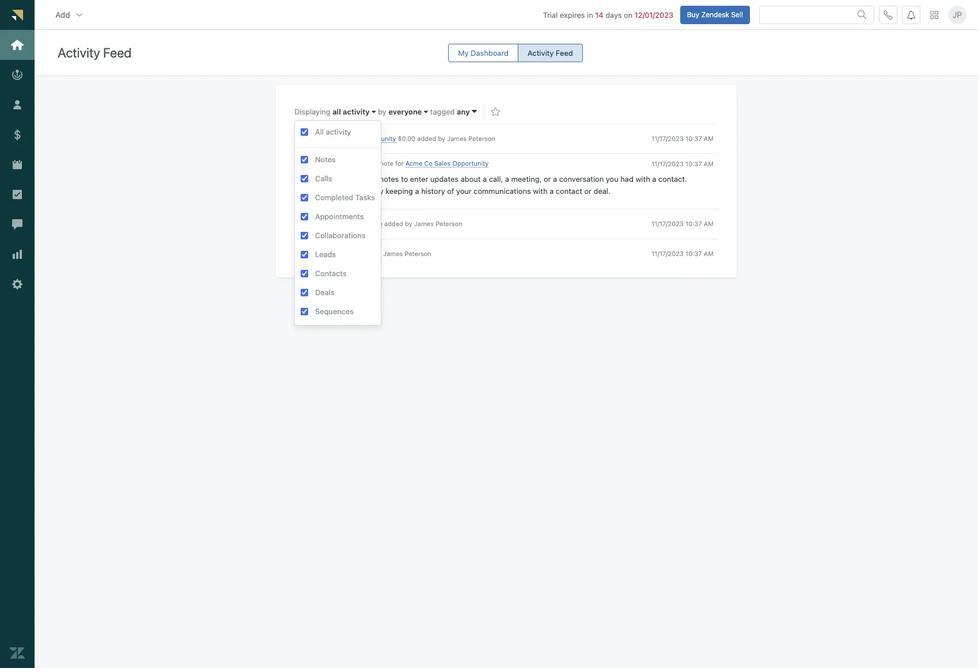 Task type: vqa. For each thing, say whether or not it's contained in the screenshot.
TRIAL
yes



Task type: describe. For each thing, give the bounding box(es) containing it.
1 vertical spatial with
[[533, 187, 548, 196]]

all activity
[[315, 127, 351, 137]]

10:37 for by
[[685, 135, 702, 142]]

1 vertical spatial sales
[[434, 160, 451, 167]]

for
[[395, 160, 404, 167]]

Sequences checkbox
[[301, 308, 308, 316]]

note.
[[344, 175, 362, 184]]

10:37 for peterson
[[685, 220, 702, 228]]

bell image
[[907, 10, 916, 19]]

a right left
[[375, 160, 378, 167]]

Calls checkbox
[[301, 175, 308, 183]]

0 horizontal spatial opportunity
[[360, 135, 396, 142]]

add button
[[46, 3, 93, 26]]

all activity
[[332, 107, 370, 116]]

peterson down of
[[436, 220, 462, 228]]

Notes checkbox
[[301, 156, 308, 164]]

days
[[606, 10, 622, 19]]

on
[[624, 10, 633, 19]]

to
[[401, 175, 408, 184]]

sell for zendesk sell employee added by james peterson
[[341, 220, 352, 228]]

deal.
[[594, 187, 611, 196]]

zendesk inside button
[[701, 10, 729, 19]]

a up contact
[[553, 175, 557, 184]]

sequences
[[315, 307, 354, 316]]

by down keeping
[[405, 220, 412, 228]]

james down "history"
[[414, 220, 434, 228]]

2 horizontal spatial added
[[417, 135, 436, 142]]

0 vertical spatial or
[[544, 175, 551, 184]]

0 horizontal spatial co
[[332, 135, 340, 142]]

add
[[55, 10, 70, 19]]

helpful
[[349, 187, 373, 196]]

had
[[621, 175, 634, 184]]

this is a note. use notes to enter updates about a call, a meeting, or a conversation you had with a contact. notes are helpful by keeping a history of your communications with a contact or deal.
[[313, 175, 689, 196]]

caret down image
[[372, 108, 376, 116]]

your
[[456, 187, 472, 196]]

1 horizontal spatial with
[[636, 175, 650, 184]]

12/01/2023
[[635, 10, 673, 19]]

1 horizontal spatial opportunity
[[452, 160, 489, 167]]

activity for all activity
[[326, 127, 351, 137]]

notes
[[380, 175, 399, 184]]

trial expires in 14 days on 12/01/2023
[[543, 10, 673, 19]]

0 vertical spatial notes
[[315, 155, 336, 164]]

james down zendesk sell employee added by james peterson on the top left of page
[[383, 250, 403, 257]]

am for peterson
[[704, 220, 714, 228]]

a left call,
[[483, 175, 487, 184]]

updates
[[430, 175, 459, 184]]

11/17/2023 for peterson
[[652, 220, 684, 228]]

contact
[[556, 187, 582, 196]]

acme co sales opportunity $0.00 added by james peterson
[[313, 135, 495, 142]]

by down zendesk sell employee added by james peterson on the top left of page
[[374, 250, 381, 257]]

Deals checkbox
[[301, 289, 308, 297]]

Contacts checkbox
[[301, 270, 308, 278]]

in
[[587, 10, 593, 19]]

sell for zendesk sell added by james peterson
[[341, 250, 352, 257]]

a left contact
[[550, 187, 554, 196]]

tasks
[[355, 193, 375, 202]]

calls image
[[884, 10, 893, 19]]

1 horizontal spatial activity
[[528, 48, 554, 57]]

calls
[[315, 174, 332, 183]]

notes image
[[299, 159, 308, 168]]

1 horizontal spatial feed
[[556, 48, 573, 57]]

11/17/2023 10:37 am for by
[[652, 135, 714, 142]]

a left contact.
[[652, 175, 656, 184]]

1 horizontal spatial or
[[584, 187, 592, 196]]

my dashboard link
[[448, 44, 518, 62]]

all
[[332, 107, 341, 116]]

zendesk sell added by james peterson
[[313, 250, 431, 257]]

deals
[[315, 288, 335, 297]]

caret down image for any
[[472, 107, 477, 116]]

you
[[606, 175, 618, 184]]

1 horizontal spatial acme co sales opportunity link
[[405, 160, 489, 168]]

my dashboard
[[458, 48, 509, 57]]

am for acme
[[704, 160, 714, 168]]

11/17/2023 10:37 am for acme
[[652, 160, 714, 168]]

4 11/17/2023 10:37 am from the top
[[652, 250, 714, 257]]

0 horizontal spatial sales
[[342, 135, 358, 142]]



Task type: locate. For each thing, give the bounding box(es) containing it.
activity down trial on the right of the page
[[528, 48, 554, 57]]

dashboard
[[471, 48, 509, 57]]

caret down image for everyone
[[424, 108, 428, 116]]

acme co sales opportunity link up updates
[[405, 160, 489, 168]]

3 11/17/2023 from the top
[[652, 220, 684, 228]]

buy zendesk sell
[[687, 10, 743, 19]]

everyone
[[389, 107, 422, 116]]

co
[[332, 135, 340, 142], [424, 160, 433, 167]]

1 vertical spatial acme co sales opportunity link
[[405, 160, 489, 168]]

11/17/2023 for by
[[652, 135, 684, 142]]

with right had
[[636, 175, 650, 184]]

0 horizontal spatial activity
[[58, 45, 100, 61]]

notes up calls
[[315, 155, 336, 164]]

added right employee
[[384, 220, 403, 228]]

a right call,
[[505, 175, 509, 184]]

0 vertical spatial added
[[417, 135, 436, 142]]

about
[[461, 175, 481, 184]]

11/17/2023 10:37 am for peterson
[[652, 220, 714, 228]]

0 horizontal spatial caret down image
[[424, 108, 428, 116]]

sales up updates
[[434, 160, 451, 167]]

all activity link
[[332, 107, 376, 116]]

appointments
[[315, 212, 364, 221]]

1 vertical spatial zendesk
[[313, 220, 339, 228]]

enter
[[410, 175, 428, 184]]

keeping
[[385, 187, 413, 196]]

left
[[363, 160, 373, 167]]

0 horizontal spatial activity feed
[[58, 45, 132, 61]]

0 vertical spatial sales
[[342, 135, 358, 142]]

0 vertical spatial co
[[332, 135, 340, 142]]

co up 'enter'
[[424, 160, 433, 167]]

contact.
[[658, 175, 687, 184]]

peterson down zendesk sell employee added by james peterson on the top left of page
[[405, 250, 431, 257]]

note
[[380, 160, 393, 167]]

is
[[330, 175, 336, 184]]

communications
[[474, 187, 531, 196]]

sales
[[342, 135, 358, 142], [434, 160, 451, 167]]

search image
[[858, 10, 867, 19]]

opportunity up note
[[360, 135, 396, 142]]

activity left caret down icon
[[343, 107, 370, 116]]

0 vertical spatial sell
[[731, 10, 743, 19]]

activity for all activity
[[343, 107, 370, 116]]

1 horizontal spatial acme
[[405, 160, 422, 167]]

caret down image left tagged on the left
[[424, 108, 428, 116]]

added right $0.00
[[417, 135, 436, 142]]

2 vertical spatial sell
[[341, 250, 352, 257]]

employee
[[353, 220, 382, 228]]

tagged
[[430, 107, 455, 116]]

0 vertical spatial opportunity
[[360, 135, 396, 142]]

acme co sales opportunity link down all activity link
[[313, 135, 396, 143]]

zendesk for zendesk sell employee added by james peterson
[[313, 220, 339, 228]]

opportunity up about at the top of the page
[[452, 160, 489, 167]]

zendesk up "collaborations"
[[313, 220, 339, 228]]

am
[[704, 135, 714, 142], [704, 160, 714, 168], [704, 220, 714, 228], [704, 250, 714, 257]]

1 vertical spatial co
[[424, 160, 433, 167]]

3 10:37 from the top
[[685, 220, 702, 228]]

a
[[375, 160, 378, 167], [338, 175, 342, 184], [483, 175, 487, 184], [505, 175, 509, 184], [553, 175, 557, 184], [652, 175, 656, 184], [415, 187, 419, 196], [550, 187, 554, 196]]

sell right buy
[[731, 10, 743, 19]]

0 horizontal spatial acme co sales opportunity link
[[313, 135, 396, 143]]

2 vertical spatial zendesk
[[313, 250, 339, 257]]

zendesk for zendesk sell added by james peterson
[[313, 250, 339, 257]]

buy
[[687, 10, 699, 19]]

10:37
[[685, 135, 702, 142], [685, 160, 702, 168], [685, 220, 702, 228], [685, 250, 702, 257]]

14
[[595, 10, 603, 19]]

All activity checkbox
[[301, 129, 308, 136]]

opportunity
[[360, 135, 396, 142], [452, 160, 489, 167]]

1 vertical spatial or
[[584, 187, 592, 196]]

by inside this is a note. use notes to enter updates about a call, a meeting, or a conversation you had with a contact. notes are helpful by keeping a history of your communications with a contact or deal.
[[375, 187, 383, 196]]

peterson down any
[[468, 135, 495, 142]]

activity feed link
[[518, 44, 583, 62]]

call,
[[489, 175, 503, 184]]

caret down image right any
[[472, 107, 477, 116]]

sell
[[731, 10, 743, 19], [341, 220, 352, 228], [341, 250, 352, 257]]

caret down image
[[472, 107, 477, 116], [424, 108, 428, 116]]

by right caret down icon
[[378, 107, 386, 116]]

added down "collaborations"
[[353, 250, 372, 257]]

1 11/17/2023 10:37 am from the top
[[652, 135, 714, 142]]

10:37 for acme
[[685, 160, 702, 168]]

any
[[457, 107, 470, 116]]

this
[[313, 175, 328, 184]]

0 horizontal spatial feed
[[103, 45, 132, 61]]

0 vertical spatial acme
[[313, 135, 330, 142]]

or down conversation
[[584, 187, 592, 196]]

1 vertical spatial acme
[[405, 160, 422, 167]]

activity
[[343, 107, 370, 116], [326, 127, 351, 137]]

0 vertical spatial acme co sales opportunity link
[[313, 135, 396, 143]]

a right is
[[338, 175, 342, 184]]

0 vertical spatial with
[[636, 175, 650, 184]]

sell up "collaborations"
[[341, 220, 352, 228]]

Completed Tasks checkbox
[[301, 194, 308, 202]]

my
[[458, 48, 469, 57]]

0 horizontal spatial added
[[353, 250, 372, 257]]

meeting,
[[511, 175, 542, 184]]

sell down "collaborations"
[[341, 250, 352, 257]]

peterson up note.
[[334, 160, 361, 167]]

2 11/17/2023 10:37 am from the top
[[652, 160, 714, 168]]

4 11/17/2023 from the top
[[652, 250, 684, 257]]

1 11/17/2023 from the top
[[652, 135, 684, 142]]

or
[[544, 175, 551, 184], [584, 187, 592, 196]]

use
[[364, 175, 377, 184]]

1 am from the top
[[704, 135, 714, 142]]

2 11/17/2023 from the top
[[652, 160, 684, 168]]

Leads checkbox
[[301, 251, 308, 259]]

a down 'enter'
[[415, 187, 419, 196]]

zendesk up contacts
[[313, 250, 339, 257]]

1 horizontal spatial co
[[424, 160, 433, 167]]

1 horizontal spatial caret down image
[[472, 107, 477, 116]]

all
[[315, 127, 324, 137]]

acme right all activity checkbox
[[313, 135, 330, 142]]

0 horizontal spatial with
[[533, 187, 548, 196]]

expires
[[560, 10, 585, 19]]

trial
[[543, 10, 558, 19]]

completed tasks
[[315, 193, 375, 202]]

acme co sales opportunity link
[[313, 135, 396, 143], [405, 160, 489, 168]]

with
[[636, 175, 650, 184], [533, 187, 548, 196]]

leads
[[315, 250, 336, 259]]

$0.00
[[398, 135, 415, 142]]

sales down all activity
[[342, 135, 358, 142]]

james
[[447, 135, 467, 142], [313, 160, 332, 167], [414, 220, 434, 228], [383, 250, 403, 257]]

3 11/17/2023 10:37 am from the top
[[652, 220, 714, 228]]

notes
[[315, 155, 336, 164], [313, 187, 334, 196]]

1 vertical spatial opportunity
[[452, 160, 489, 167]]

1 horizontal spatial activity feed
[[528, 48, 573, 57]]

are
[[336, 187, 347, 196]]

0 vertical spatial zendesk
[[701, 10, 729, 19]]

11/17/2023 10:37 am
[[652, 135, 714, 142], [652, 160, 714, 168], [652, 220, 714, 228], [652, 250, 714, 257]]

zendesk right buy
[[701, 10, 729, 19]]

zendesk image
[[10, 646, 25, 661]]

0 horizontal spatial or
[[544, 175, 551, 184]]

chevron down image
[[75, 10, 84, 19]]

2 10:37 from the top
[[685, 160, 702, 168]]

0 vertical spatial activity
[[343, 107, 370, 116]]

acme right for on the top of page
[[405, 160, 422, 167]]

3 am from the top
[[704, 220, 714, 228]]

Appointments checkbox
[[301, 213, 308, 221]]

notes inside this is a note. use notes to enter updates about a call, a meeting, or a conversation you had with a contact. notes are helpful by keeping a history of your communications with a contact or deal.
[[313, 187, 334, 196]]

of
[[447, 187, 454, 196]]

added
[[417, 135, 436, 142], [384, 220, 403, 228], [353, 250, 372, 257]]

history
[[421, 187, 445, 196]]

acme
[[313, 135, 330, 142], [405, 160, 422, 167]]

11/17/2023 for acme
[[652, 160, 684, 168]]

buy zendesk sell button
[[680, 6, 750, 24]]

sell inside button
[[731, 10, 743, 19]]

Collaborations checkbox
[[301, 232, 308, 240]]

displaying
[[294, 107, 332, 116]]

0 horizontal spatial acme
[[313, 135, 330, 142]]

activity feed
[[58, 45, 132, 61], [528, 48, 573, 57]]

activity
[[58, 45, 100, 61], [528, 48, 554, 57]]

2 am from the top
[[704, 160, 714, 168]]

1 horizontal spatial added
[[384, 220, 403, 228]]

jp button
[[948, 6, 967, 24]]

by
[[378, 107, 386, 116], [438, 135, 445, 142], [375, 187, 383, 196], [405, 220, 412, 228], [374, 250, 381, 257]]

james peterson left a note for acme co sales opportunity
[[313, 160, 489, 167]]

zendesk sell link
[[313, 250, 352, 258]]

zendesk
[[701, 10, 729, 19], [313, 220, 339, 228], [313, 250, 339, 257]]

4 10:37 from the top
[[685, 250, 702, 257]]

1 10:37 from the top
[[685, 135, 702, 142]]

feed
[[103, 45, 132, 61], [556, 48, 573, 57]]

co right all
[[332, 135, 340, 142]]

activity feed down chevron down image
[[58, 45, 132, 61]]

1 vertical spatial activity
[[326, 127, 351, 137]]

am for by
[[704, 135, 714, 142]]

james up calls
[[313, 160, 332, 167]]

2 vertical spatial added
[[353, 250, 372, 257]]

activity feed down trial on the right of the page
[[528, 48, 573, 57]]

peterson
[[468, 135, 495, 142], [334, 160, 361, 167], [436, 220, 462, 228], [405, 250, 431, 257]]

notes down 'this'
[[313, 187, 334, 196]]

james down any
[[447, 135, 467, 142]]

zendesk sell employee added by james peterson
[[313, 220, 462, 228]]

jp
[[953, 10, 962, 20]]

activity down chevron down image
[[58, 45, 100, 61]]

1 vertical spatial sell
[[341, 220, 352, 228]]

or right meeting,
[[544, 175, 551, 184]]

4 am from the top
[[704, 250, 714, 257]]

zendesk sell employee link
[[313, 220, 382, 228]]

1 vertical spatial notes
[[313, 187, 334, 196]]

by down tagged on the left
[[438, 135, 445, 142]]

zendesk products image
[[930, 11, 938, 19]]

1 horizontal spatial sales
[[434, 160, 451, 167]]

11/17/2023
[[652, 135, 684, 142], [652, 160, 684, 168], [652, 220, 684, 228], [652, 250, 684, 257]]

activity right all
[[326, 127, 351, 137]]

contacts
[[315, 269, 347, 278]]

1 vertical spatial added
[[384, 220, 403, 228]]

collaborations
[[315, 231, 365, 240]]

completed
[[315, 193, 353, 202]]

with down meeting,
[[533, 187, 548, 196]]

by down use
[[375, 187, 383, 196]]

conversation
[[559, 175, 604, 184]]



